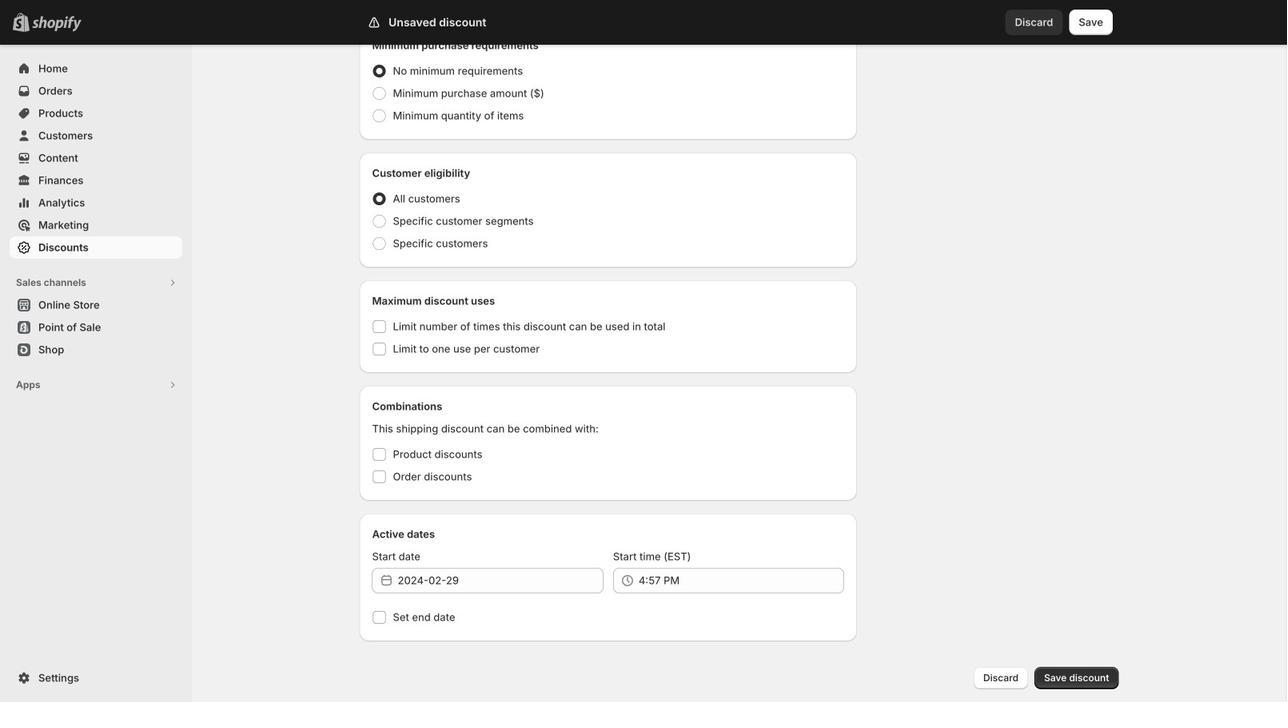 Task type: vqa. For each thing, say whether or not it's contained in the screenshot.
text box
no



Task type: describe. For each thing, give the bounding box(es) containing it.
shopify image
[[32, 16, 82, 32]]



Task type: locate. For each thing, give the bounding box(es) containing it.
Enter time text field
[[639, 568, 844, 594]]

YYYY-MM-DD text field
[[398, 568, 603, 594]]



